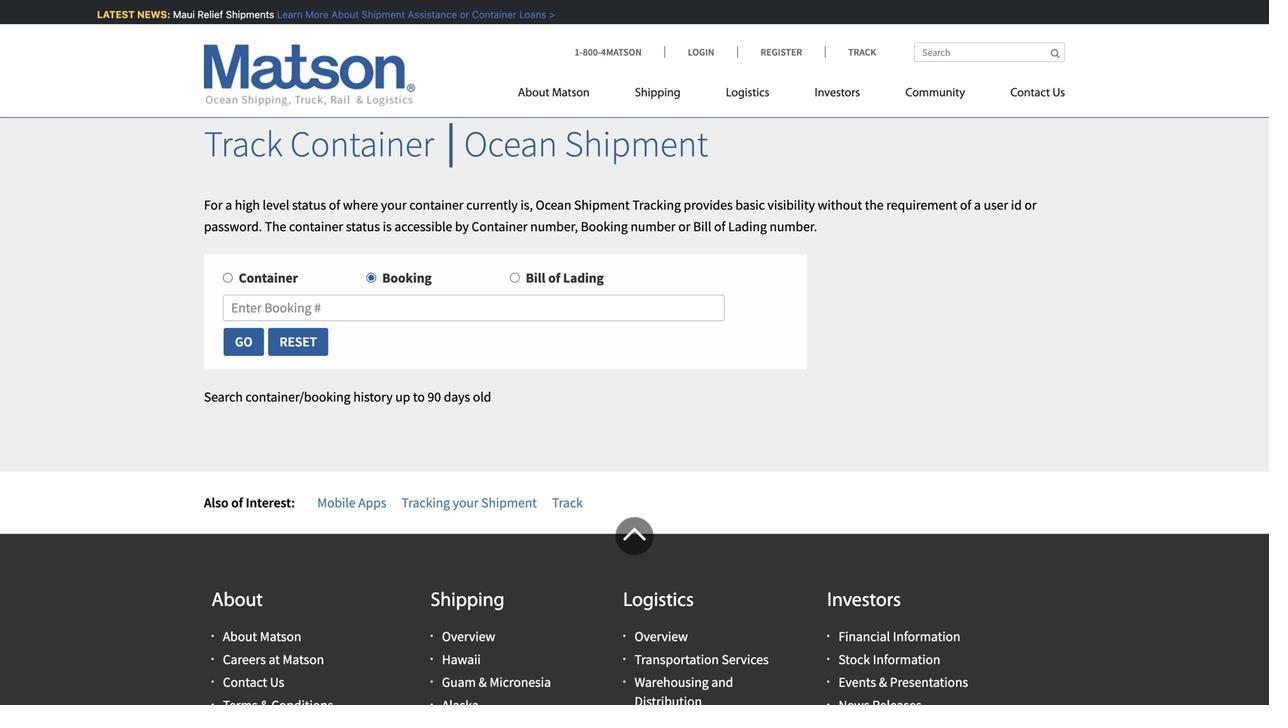 Task type: locate. For each thing, give the bounding box(es) containing it.
contact us link down "search" 'icon'
[[988, 80, 1066, 111]]

0 horizontal spatial bill
[[526, 269, 546, 286]]

1 vertical spatial status
[[346, 218, 380, 235]]

matson for about matson
[[552, 87, 590, 99]]

logistics inside logistics link
[[726, 87, 770, 99]]

booking right booking option
[[382, 269, 432, 286]]

or right assistance at the top of the page
[[456, 9, 466, 20]]

shipping link
[[613, 80, 704, 111]]

hawaii link
[[442, 651, 481, 668]]

0 vertical spatial investors
[[815, 87, 861, 99]]

0 vertical spatial track
[[849, 46, 877, 58]]

more
[[301, 9, 325, 20]]

overview up hawaii link
[[442, 628, 496, 645]]

1 vertical spatial tracking
[[402, 494, 450, 511]]

lading down basic
[[729, 218, 767, 235]]

shipment
[[358, 9, 401, 20], [565, 121, 709, 166], [574, 196, 630, 213], [482, 494, 537, 511]]

0 vertical spatial your
[[381, 196, 407, 213]]

│ocean
[[442, 121, 558, 166]]

shipping inside top menu navigation
[[635, 87, 681, 99]]

transportation services link
[[635, 651, 769, 668]]

0 horizontal spatial your
[[381, 196, 407, 213]]

overview hawaii guam & micronesia
[[442, 628, 551, 691]]

about matson link for 'careers at matson' link
[[223, 628, 302, 645]]

2 horizontal spatial track
[[849, 46, 877, 58]]

0 vertical spatial contact
[[1011, 87, 1051, 99]]

1 vertical spatial logistics
[[624, 591, 694, 611]]

& down stock information link
[[879, 674, 888, 691]]

0 horizontal spatial track link
[[552, 494, 583, 511]]

1 horizontal spatial overview link
[[635, 628, 688, 645]]

or
[[456, 9, 466, 20], [1025, 196, 1037, 213], [679, 218, 691, 235]]

0 horizontal spatial overview link
[[442, 628, 496, 645]]

about matson careers at matson contact us
[[223, 628, 324, 691]]

0 horizontal spatial or
[[456, 9, 466, 20]]

1 horizontal spatial &
[[879, 674, 888, 691]]

financial
[[839, 628, 891, 645]]

0 horizontal spatial &
[[479, 674, 487, 691]]

visibility
[[768, 196, 815, 213]]

a left user
[[975, 196, 981, 213]]

track link
[[825, 46, 877, 58], [552, 494, 583, 511]]

shipping inside footer
[[431, 591, 505, 611]]

1 vertical spatial about matson link
[[223, 628, 302, 645]]

about matson link down 1-
[[518, 80, 613, 111]]

container left loans
[[468, 9, 513, 20]]

Container radio
[[223, 273, 233, 283]]

0 vertical spatial tracking
[[633, 196, 681, 213]]

status right level
[[292, 196, 326, 213]]

about inside about matson careers at matson contact us
[[223, 628, 257, 645]]

1 vertical spatial lading
[[563, 269, 604, 286]]

tracking your shipment link
[[402, 494, 537, 511]]

1 vertical spatial container
[[289, 218, 343, 235]]

1-800-4matson
[[575, 46, 642, 58]]

the
[[865, 196, 884, 213]]

careers at matson link
[[223, 651, 324, 668]]

0 vertical spatial matson
[[552, 87, 590, 99]]

1 horizontal spatial container
[[410, 196, 464, 213]]

or right "id"
[[1025, 196, 1037, 213]]

us inside about matson careers at matson contact us
[[270, 674, 285, 691]]

1 vertical spatial contact us link
[[223, 674, 285, 691]]

0 vertical spatial us
[[1053, 87, 1066, 99]]

currently
[[467, 196, 518, 213]]

1 horizontal spatial logistics
[[726, 87, 770, 99]]

1 horizontal spatial bill
[[694, 218, 712, 235]]

your
[[381, 196, 407, 213], [453, 494, 479, 511]]

of left "where"
[[329, 196, 340, 213]]

None search field
[[915, 42, 1066, 62]]

2 overview from the left
[[635, 628, 688, 645]]

investors up financial
[[828, 591, 901, 611]]

1 horizontal spatial lading
[[729, 218, 767, 235]]

overview up "transportation"
[[635, 628, 688, 645]]

lading down 'number,'
[[563, 269, 604, 286]]

0 horizontal spatial status
[[292, 196, 326, 213]]

investors inside footer
[[828, 591, 901, 611]]

1 vertical spatial shipping
[[431, 591, 505, 611]]

a right for
[[225, 196, 232, 213]]

overview inside overview transportation services warehousing and distribution
[[635, 628, 688, 645]]

1 vertical spatial or
[[1025, 196, 1037, 213]]

1 horizontal spatial us
[[1053, 87, 1066, 99]]

1 vertical spatial matson
[[260, 628, 302, 645]]

relief
[[194, 9, 219, 20]]

container down currently
[[472, 218, 528, 235]]

1 horizontal spatial your
[[453, 494, 479, 511]]

2 horizontal spatial or
[[1025, 196, 1037, 213]]

shipping up hawaii link
[[431, 591, 505, 611]]

1 vertical spatial booking
[[382, 269, 432, 286]]

&
[[479, 674, 487, 691], [879, 674, 888, 691]]

is
[[383, 218, 392, 235]]

& inside the overview hawaii guam & micronesia
[[479, 674, 487, 691]]

shipping
[[635, 87, 681, 99], [431, 591, 505, 611]]

0 horizontal spatial overview
[[442, 628, 496, 645]]

0 vertical spatial lading
[[729, 218, 767, 235]]

container up accessible
[[410, 196, 464, 213]]

overview link for logistics
[[635, 628, 688, 645]]

booking left number on the top of the page
[[581, 218, 628, 235]]

register link
[[737, 46, 825, 58]]

number
[[631, 218, 676, 235]]

1 horizontal spatial overview
[[635, 628, 688, 645]]

high
[[235, 196, 260, 213]]

lading inside 'for a high level status of where your container currently is, ocean shipment tracking provides basic visibility without the requirement of a user id or password. the container status is accessible by container number, booking number or bill of lading number.'
[[729, 218, 767, 235]]

overview link
[[442, 628, 496, 645], [635, 628, 688, 645]]

status down "where"
[[346, 218, 380, 235]]

information
[[893, 628, 961, 645], [873, 651, 941, 668]]

careers
[[223, 651, 266, 668]]

matson inside top menu navigation
[[552, 87, 590, 99]]

0 vertical spatial track link
[[825, 46, 877, 58]]

matson right at
[[283, 651, 324, 668]]

0 vertical spatial booking
[[581, 218, 628, 235]]

information up stock information link
[[893, 628, 961, 645]]

1 horizontal spatial a
[[975, 196, 981, 213]]

contact down search search field
[[1011, 87, 1051, 99]]

of left user
[[961, 196, 972, 213]]

search image
[[1051, 48, 1060, 58]]

footer
[[0, 517, 1270, 705]]

about matson link up 'careers at matson' link
[[223, 628, 302, 645]]

about for about
[[212, 591, 263, 611]]

0 vertical spatial logistics
[[726, 87, 770, 99]]

1 vertical spatial contact
[[223, 674, 267, 691]]

contact down careers
[[223, 674, 267, 691]]

information up events & presentations link
[[873, 651, 941, 668]]

1 horizontal spatial track
[[552, 494, 583, 511]]

1 vertical spatial investors
[[828, 591, 901, 611]]

events & presentations link
[[839, 674, 969, 691]]

bill of lading
[[526, 269, 604, 286]]

tracking up number on the top of the page
[[633, 196, 681, 213]]

logistics up "transportation"
[[624, 591, 694, 611]]

0 horizontal spatial about matson link
[[223, 628, 302, 645]]

0 vertical spatial container
[[410, 196, 464, 213]]

0 vertical spatial about matson link
[[518, 80, 613, 111]]

footer containing about
[[0, 517, 1270, 705]]

about matson link
[[518, 80, 613, 111], [223, 628, 302, 645]]

contact us link
[[988, 80, 1066, 111], [223, 674, 285, 691]]

matson up at
[[260, 628, 302, 645]]

0 horizontal spatial logistics
[[624, 591, 694, 611]]

1 horizontal spatial tracking
[[633, 196, 681, 213]]

1 vertical spatial track
[[204, 121, 283, 166]]

overview inside the overview hawaii guam & micronesia
[[442, 628, 496, 645]]

1 horizontal spatial booking
[[581, 218, 628, 235]]

0 vertical spatial contact us link
[[988, 80, 1066, 111]]

level
[[263, 196, 290, 213]]

hawaii
[[442, 651, 481, 668]]

bill
[[694, 218, 712, 235], [526, 269, 546, 286]]

apps
[[359, 494, 387, 511]]

transportation
[[635, 651, 719, 668]]

1 horizontal spatial about matson link
[[518, 80, 613, 111]]

track
[[849, 46, 877, 58], [204, 121, 283, 166], [552, 494, 583, 511]]

ocean
[[536, 196, 572, 213]]

1 horizontal spatial shipping
[[635, 87, 681, 99]]

tracking right apps
[[402, 494, 450, 511]]

container
[[468, 9, 513, 20], [290, 121, 434, 166], [472, 218, 528, 235], [239, 269, 298, 286]]

None button
[[223, 327, 265, 357], [268, 327, 329, 357], [223, 327, 265, 357], [268, 327, 329, 357]]

overview for hawaii
[[442, 628, 496, 645]]

about for about matson
[[518, 87, 550, 99]]

container right the the
[[289, 218, 343, 235]]

overview
[[442, 628, 496, 645], [635, 628, 688, 645]]

learn more about shipment assistance or container loans > link
[[273, 9, 551, 20]]

logistics
[[726, 87, 770, 99], [624, 591, 694, 611]]

bill down provides
[[694, 218, 712, 235]]

0 horizontal spatial contact
[[223, 674, 267, 691]]

1 horizontal spatial or
[[679, 218, 691, 235]]

your inside 'for a high level status of where your container currently is, ocean shipment tracking provides basic visibility without the requirement of a user id or password. the container status is accessible by container number, booking number or bill of lading number.'
[[381, 196, 407, 213]]

& right guam
[[479, 674, 487, 691]]

presentations
[[890, 674, 969, 691]]

1 overview from the left
[[442, 628, 496, 645]]

logistics inside footer
[[624, 591, 694, 611]]

number,
[[531, 218, 578, 235]]

tracking
[[633, 196, 681, 213], [402, 494, 450, 511]]

up
[[396, 389, 411, 406]]

a
[[225, 196, 232, 213], [975, 196, 981, 213]]

booking inside 'for a high level status of where your container currently is, ocean shipment tracking provides basic visibility without the requirement of a user id or password. the container status is accessible by container number, booking number or bill of lading number.'
[[581, 218, 628, 235]]

matson down 1-
[[552, 87, 590, 99]]

2 vertical spatial or
[[679, 218, 691, 235]]

0 vertical spatial shipping
[[635, 87, 681, 99]]

Bill of Lading radio
[[510, 273, 520, 283]]

1 vertical spatial track link
[[552, 494, 583, 511]]

investors down register link
[[815, 87, 861, 99]]

1 vertical spatial bill
[[526, 269, 546, 286]]

container
[[410, 196, 464, 213], [289, 218, 343, 235]]

1 vertical spatial us
[[270, 674, 285, 691]]

0 vertical spatial status
[[292, 196, 326, 213]]

1-800-4matson link
[[575, 46, 665, 58]]

1 horizontal spatial contact
[[1011, 87, 1051, 99]]

lading
[[729, 218, 767, 235], [563, 269, 604, 286]]

us down "search" 'icon'
[[1053, 87, 1066, 99]]

status
[[292, 196, 326, 213], [346, 218, 380, 235]]

4matson
[[601, 46, 642, 58]]

2 & from the left
[[879, 674, 888, 691]]

1 overview link from the left
[[442, 628, 496, 645]]

1 & from the left
[[479, 674, 487, 691]]

or right number on the top of the page
[[679, 218, 691, 235]]

1 horizontal spatial track link
[[825, 46, 877, 58]]

0 horizontal spatial a
[[225, 196, 232, 213]]

days
[[444, 389, 470, 406]]

shipping down 4matson
[[635, 87, 681, 99]]

of
[[329, 196, 340, 213], [961, 196, 972, 213], [715, 218, 726, 235], [549, 269, 561, 286], [231, 494, 243, 511]]

0 horizontal spatial booking
[[382, 269, 432, 286]]

us down at
[[270, 674, 285, 691]]

overview link up hawaii link
[[442, 628, 496, 645]]

logistics down register link
[[726, 87, 770, 99]]

0 vertical spatial bill
[[694, 218, 712, 235]]

overview link up "transportation"
[[635, 628, 688, 645]]

bill right bill of lading radio
[[526, 269, 546, 286]]

0 horizontal spatial shipping
[[431, 591, 505, 611]]

0 horizontal spatial us
[[270, 674, 285, 691]]

booking
[[581, 218, 628, 235], [382, 269, 432, 286]]

contact us link down careers
[[223, 674, 285, 691]]

0 horizontal spatial contact us link
[[223, 674, 285, 691]]

2 overview link from the left
[[635, 628, 688, 645]]

about inside top menu navigation
[[518, 87, 550, 99]]

0 vertical spatial or
[[456, 9, 466, 20]]

backtop image
[[616, 517, 654, 555]]



Task type: describe. For each thing, give the bounding box(es) containing it.
overview link for shipping
[[442, 628, 496, 645]]

micronesia
[[490, 674, 551, 691]]

for
[[204, 196, 223, 213]]

us inside top menu navigation
[[1053, 87, 1066, 99]]

& inside financial information stock information events & presentations
[[879, 674, 888, 691]]

old
[[473, 389, 492, 406]]

Search search field
[[915, 42, 1066, 62]]

accessible
[[395, 218, 453, 235]]

guam
[[442, 674, 476, 691]]

1 horizontal spatial status
[[346, 218, 380, 235]]

logistics link
[[704, 80, 792, 111]]

community link
[[883, 80, 988, 111]]

about matson
[[518, 87, 590, 99]]

interest:
[[246, 494, 295, 511]]

container inside 'for a high level status of where your container currently is, ocean shipment tracking provides basic visibility without the requirement of a user id or password. the container status is accessible by container number, booking number or bill of lading number.'
[[472, 218, 528, 235]]

warehousing and distribution link
[[635, 674, 734, 705]]

contact us
[[1011, 87, 1066, 99]]

1 vertical spatial information
[[873, 651, 941, 668]]

1 vertical spatial your
[[453, 494, 479, 511]]

contact inside about matson careers at matson contact us
[[223, 674, 267, 691]]

register
[[761, 46, 803, 58]]

about for about matson careers at matson contact us
[[223, 628, 257, 645]]

latest news: maui relief shipments learn more about shipment assistance or container loans >
[[93, 9, 551, 20]]

overview for transportation
[[635, 628, 688, 645]]

of down provides
[[715, 218, 726, 235]]

distribution
[[635, 693, 702, 705]]

2 vertical spatial matson
[[283, 651, 324, 668]]

guam & micronesia link
[[442, 674, 551, 691]]

0 horizontal spatial track
[[204, 121, 283, 166]]

history
[[353, 389, 393, 406]]

mobile apps link
[[317, 494, 387, 511]]

login
[[688, 46, 715, 58]]

stock
[[839, 651, 871, 668]]

financial information stock information events & presentations
[[839, 628, 969, 691]]

and
[[712, 674, 734, 691]]

2 a from the left
[[975, 196, 981, 213]]

where
[[343, 196, 378, 213]]

container right container radio
[[239, 269, 298, 286]]

about matson link for shipping link
[[518, 80, 613, 111]]

0 horizontal spatial tracking
[[402, 494, 450, 511]]

events
[[839, 674, 877, 691]]

requirement
[[887, 196, 958, 213]]

tracking inside 'for a high level status of where your container currently is, ocean shipment tracking provides basic visibility without the requirement of a user id or password. the container status is accessible by container number, booking number or bill of lading number.'
[[633, 196, 681, 213]]

track container │ocean shipment
[[204, 121, 709, 166]]

2 vertical spatial track
[[552, 494, 583, 511]]

maui
[[169, 9, 191, 20]]

blue matson logo with ocean, shipping, truck, rail and logistics written beneath it. image
[[204, 45, 416, 107]]

overview transportation services warehousing and distribution
[[635, 628, 769, 705]]

search container/booking history up to 90 days old
[[204, 389, 492, 406]]

investors inside investors link
[[815, 87, 861, 99]]

the
[[265, 218, 286, 235]]

0 vertical spatial information
[[893, 628, 961, 645]]

Enter Booking # text field
[[223, 295, 725, 321]]

is,
[[521, 196, 533, 213]]

bill inside 'for a high level status of where your container currently is, ocean shipment tracking provides basic visibility without the requirement of a user id or password. the container status is accessible by container number, booking number or bill of lading number.'
[[694, 218, 712, 235]]

90
[[428, 389, 441, 406]]

of right bill of lading radio
[[549, 269, 561, 286]]

stock information link
[[839, 651, 941, 668]]

by
[[455, 218, 469, 235]]

1-
[[575, 46, 583, 58]]

container/booking
[[246, 389, 351, 406]]

search
[[204, 389, 243, 406]]

latest
[[93, 9, 131, 20]]

mobile
[[317, 494, 356, 511]]

assistance
[[404, 9, 453, 20]]

learn
[[273, 9, 299, 20]]

0 horizontal spatial lading
[[563, 269, 604, 286]]

provides
[[684, 196, 733, 213]]

warehousing
[[635, 674, 709, 691]]

of right also at the bottom left of the page
[[231, 494, 243, 511]]

shipments
[[222, 9, 270, 20]]

at
[[269, 651, 280, 668]]

community
[[906, 87, 966, 99]]

password.
[[204, 218, 262, 235]]

contact inside top menu navigation
[[1011, 87, 1051, 99]]

id
[[1012, 196, 1022, 213]]

0 horizontal spatial container
[[289, 218, 343, 235]]

matson for about matson careers at matson contact us
[[260, 628, 302, 645]]

mobile apps
[[317, 494, 387, 511]]

top menu navigation
[[518, 80, 1066, 111]]

1 a from the left
[[225, 196, 232, 213]]

basic
[[736, 196, 765, 213]]

1 horizontal spatial contact us link
[[988, 80, 1066, 111]]

login link
[[665, 46, 737, 58]]

shipment inside 'for a high level status of where your container currently is, ocean shipment tracking provides basic visibility without the requirement of a user id or password. the container status is accessible by container number, booking number or bill of lading number.'
[[574, 196, 630, 213]]

user
[[984, 196, 1009, 213]]

loans
[[515, 9, 543, 20]]

also
[[204, 494, 229, 511]]

to
[[413, 389, 425, 406]]

>
[[545, 9, 551, 20]]

news:
[[133, 9, 166, 20]]

without
[[818, 196, 863, 213]]

investors link
[[792, 80, 883, 111]]

container up "where"
[[290, 121, 434, 166]]

services
[[722, 651, 769, 668]]

800-
[[583, 46, 601, 58]]

Booking radio
[[367, 273, 376, 283]]

for a high level status of where your container currently is, ocean shipment tracking provides basic visibility without the requirement of a user id or password. the container status is accessible by container number, booking number or bill of lading number.
[[204, 196, 1037, 235]]

number.
[[770, 218, 818, 235]]

also of interest:
[[204, 494, 295, 511]]

financial information link
[[839, 628, 961, 645]]

tracking your shipment
[[402, 494, 537, 511]]



Task type: vqa. For each thing, say whether or not it's contained in the screenshot.


